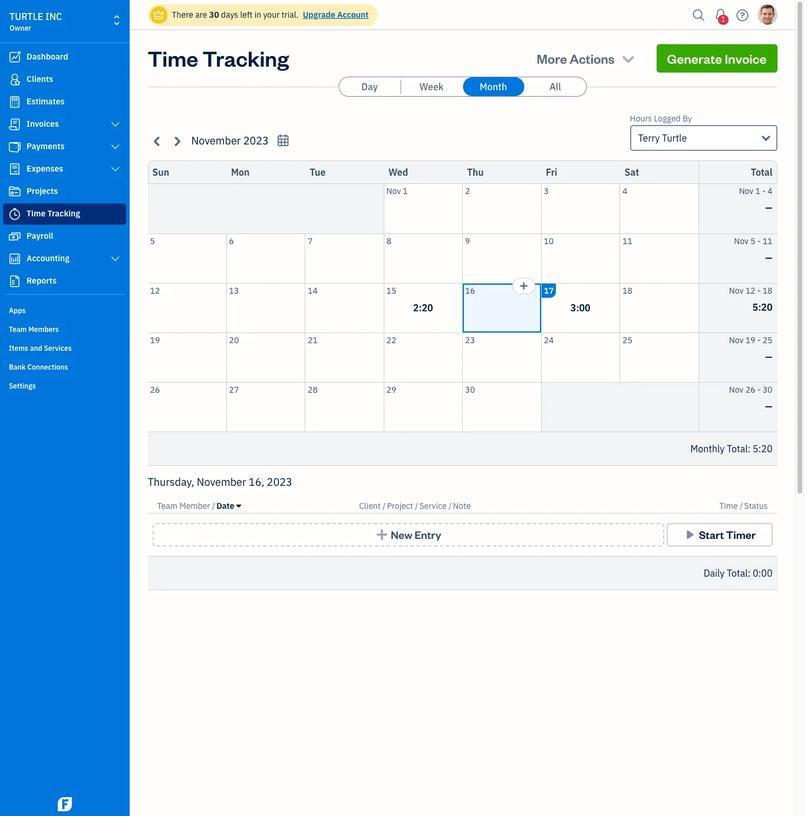 Task type: locate. For each thing, give the bounding box(es) containing it.
1 inside nov 1 - 4 —
[[756, 186, 761, 196]]

time tracking inside "link"
[[27, 208, 80, 219]]

1 vertical spatial tracking
[[47, 208, 80, 219]]

0 horizontal spatial tracking
[[47, 208, 80, 219]]

5:20
[[753, 301, 773, 313], [753, 443, 773, 455]]

and
[[30, 344, 42, 353]]

1 for nov 1
[[403, 186, 408, 196]]

project link
[[387, 501, 415, 511]]

client
[[359, 501, 381, 511]]

1 horizontal spatial tracking
[[203, 44, 289, 72]]

0 horizontal spatial time
[[27, 208, 46, 219]]

search image
[[690, 6, 709, 24]]

payroll
[[27, 231, 53, 241]]

day
[[362, 81, 378, 93]]

1 vertical spatial team
[[157, 501, 177, 511]]

nov
[[387, 186, 401, 196], [739, 186, 754, 196], [734, 236, 749, 246], [729, 285, 744, 296], [729, 335, 744, 345], [729, 384, 744, 395]]

3 chevron large down image from the top
[[110, 254, 121, 264]]

2023 left choose a date image
[[243, 134, 269, 147]]

nov down nov 1 - 4 —
[[734, 236, 749, 246]]

/ right client
[[383, 501, 386, 511]]

0 horizontal spatial time tracking
[[27, 208, 80, 219]]

30 inside "button"
[[465, 384, 475, 395]]

timer image
[[8, 208, 22, 220]]

sat
[[625, 166, 639, 178]]

- for nov 1 - 4 —
[[763, 186, 766, 196]]

2 vertical spatial chevron large down image
[[110, 254, 121, 264]]

1 vertical spatial time tracking
[[27, 208, 80, 219]]

2 button
[[463, 184, 541, 233]]

go to help image
[[733, 6, 752, 24]]

expense image
[[8, 163, 22, 175]]

2 25 from the left
[[763, 335, 773, 345]]

note
[[453, 501, 471, 511]]

fri
[[546, 166, 558, 178]]

all
[[550, 81, 561, 93]]

11 button
[[620, 234, 699, 283]]

member
[[179, 501, 210, 511]]

nov inside nov 1 - 4 —
[[739, 186, 754, 196]]

19 inside "button"
[[150, 335, 160, 345]]

1 horizontal spatial 4
[[768, 186, 773, 196]]

/ left service
[[415, 501, 418, 511]]

26 inside button
[[150, 384, 160, 395]]

/ left 'date'
[[212, 501, 215, 511]]

nov down wed
[[387, 186, 401, 196]]

time tracking down projects link
[[27, 208, 80, 219]]

1 — from the top
[[765, 202, 773, 213]]

4 — from the top
[[765, 400, 773, 412]]

24
[[544, 335, 554, 345]]

hours
[[630, 113, 652, 124]]

12 down nov 5 - 11 —
[[746, 285, 756, 296]]

1 horizontal spatial 1
[[721, 15, 726, 24]]

— up nov 5 - 11 —
[[765, 202, 773, 213]]

nov for nov 5 - 11 —
[[734, 236, 749, 246]]

1 chevron large down image from the top
[[110, 142, 121, 152]]

— up "nov 12 - 18 5:20"
[[765, 252, 773, 263]]

total right daily
[[727, 567, 748, 579]]

2 chevron large down image from the top
[[110, 165, 121, 174]]

2 horizontal spatial time
[[720, 501, 738, 511]]

monthly
[[691, 443, 725, 455]]

total for daily total
[[727, 567, 748, 579]]

1 horizontal spatial 18
[[763, 285, 773, 296]]

0 vertical spatial time tracking
[[148, 44, 289, 72]]

0 vertical spatial :
[[748, 443, 751, 455]]

team down the apps
[[9, 325, 27, 334]]

0 horizontal spatial team
[[9, 325, 27, 334]]

— inside nov 1 - 4 —
[[765, 202, 773, 213]]

1 horizontal spatial team
[[157, 501, 177, 511]]

nov up nov 5 - 11 —
[[739, 186, 754, 196]]

12 down 5 button on the left of page
[[150, 285, 160, 296]]

team down thursday, at the bottom left of the page
[[157, 501, 177, 511]]

time tracking
[[148, 44, 289, 72], [27, 208, 80, 219]]

2 4 from the left
[[768, 186, 773, 196]]

0 vertical spatial chevron large down image
[[110, 142, 121, 152]]

- inside nov 1 - 4 —
[[763, 186, 766, 196]]

1 button
[[711, 3, 730, 27]]

2 — from the top
[[765, 252, 773, 263]]

4 inside button
[[623, 186, 628, 196]]

2 18 from the left
[[763, 285, 773, 296]]

team for team members
[[9, 325, 27, 334]]

12 inside button
[[150, 285, 160, 296]]

team inside main "element"
[[9, 325, 27, 334]]

3
[[544, 186, 549, 196]]

7
[[308, 236, 313, 246]]

12
[[150, 285, 160, 296], [746, 285, 756, 296]]

17
[[544, 285, 554, 296]]

more
[[537, 50, 567, 67]]

/ left "status"
[[740, 501, 743, 511]]

:
[[748, 443, 751, 455], [748, 567, 751, 579]]

payment image
[[8, 141, 22, 153]]

1 25 from the left
[[623, 335, 633, 345]]

chevron large down image inside payments link
[[110, 142, 121, 152]]

: for daily total
[[748, 567, 751, 579]]

nov 1 - 4 —
[[739, 186, 773, 213]]

terry
[[638, 132, 660, 144]]

27
[[229, 384, 239, 395]]

1 down wed
[[403, 186, 408, 196]]

2 26 from the left
[[746, 384, 756, 395]]

11 down the 4 button
[[623, 236, 633, 246]]

30
[[209, 9, 219, 20], [465, 384, 475, 395], [763, 384, 773, 395]]

2 vertical spatial total
[[727, 567, 748, 579]]

team for team member /
[[157, 501, 177, 511]]

1 4 from the left
[[623, 186, 628, 196]]

nov inside nov 19 - 25 —
[[729, 335, 744, 345]]

26 down 19 "button"
[[150, 384, 160, 395]]

1 vertical spatial :
[[748, 567, 751, 579]]

new entry button
[[152, 523, 664, 547]]

1 horizontal spatial 11
[[763, 236, 773, 246]]

4 button
[[620, 184, 699, 233]]

2 11 from the left
[[763, 236, 773, 246]]

25 inside button
[[623, 335, 633, 345]]

18 down 11 button at the right top
[[623, 285, 633, 296]]

1 left go to help icon at the right of page
[[721, 15, 726, 24]]

time link
[[720, 501, 740, 511]]

1 horizontal spatial 12
[[746, 285, 756, 296]]

0 horizontal spatial 11
[[623, 236, 633, 246]]

/ left note link
[[449, 501, 452, 511]]

clients link
[[3, 69, 126, 90]]

19 down 12 button
[[150, 335, 160, 345]]

tracking down left
[[203, 44, 289, 72]]

time right timer image
[[27, 208, 46, 219]]

trial.
[[282, 9, 299, 20]]

2023 right 16, on the bottom left
[[267, 475, 292, 489]]

20
[[229, 335, 239, 345]]

25 down "nov 12 - 18 5:20"
[[763, 335, 773, 345]]

2 12 from the left
[[746, 285, 756, 296]]

1
[[721, 15, 726, 24], [403, 186, 408, 196], [756, 186, 761, 196]]

18 inside 'button'
[[623, 285, 633, 296]]

nov inside button
[[387, 186, 401, 196]]

turtle
[[662, 132, 687, 144]]

previous month image
[[151, 134, 164, 148]]

: right 'monthly'
[[748, 443, 751, 455]]

2 horizontal spatial 30
[[763, 384, 773, 395]]

1 vertical spatial 5:20
[[753, 443, 773, 455]]

1 horizontal spatial 26
[[746, 384, 756, 395]]

1 26 from the left
[[150, 384, 160, 395]]

1 18 from the left
[[623, 285, 633, 296]]

time inside "link"
[[27, 208, 46, 219]]

0 vertical spatial time
[[148, 44, 198, 72]]

30 down nov 19 - 25 —
[[763, 384, 773, 395]]

— up monthly total : 5:20
[[765, 400, 773, 412]]

2 horizontal spatial 1
[[756, 186, 761, 196]]

— inside nov 19 - 25 —
[[765, 351, 773, 362]]

time tracking down days
[[148, 44, 289, 72]]

: left 0:00 in the bottom of the page
[[748, 567, 751, 579]]

0 horizontal spatial 12
[[150, 285, 160, 296]]

next month image
[[170, 134, 184, 148]]

2 5 from the left
[[751, 236, 756, 246]]

1 12 from the left
[[150, 285, 160, 296]]

0 vertical spatial 2023
[[243, 134, 269, 147]]

30 inside the nov 26 - 30 —
[[763, 384, 773, 395]]

1 horizontal spatial 25
[[763, 335, 773, 345]]

0 horizontal spatial 26
[[150, 384, 160, 395]]

23 button
[[463, 333, 541, 382]]

chevron large down image inside accounting link
[[110, 254, 121, 264]]

1 horizontal spatial 19
[[746, 335, 756, 345]]

bank connections
[[9, 363, 68, 372]]

money image
[[8, 231, 22, 242]]

actions
[[570, 50, 615, 67]]

16,
[[249, 475, 264, 489]]

— up the nov 26 - 30 — at right
[[765, 351, 773, 362]]

30 down 23 button
[[465, 384, 475, 395]]

chevrondown image
[[620, 50, 637, 67]]

1 horizontal spatial 5
[[751, 236, 756, 246]]

5 inside button
[[150, 236, 155, 246]]

client image
[[8, 74, 22, 86]]

nov 5 - 11 —
[[734, 236, 773, 263]]

15
[[387, 285, 396, 296]]

— for nov 5 - 11 —
[[765, 252, 773, 263]]

november up 'date'
[[197, 475, 246, 489]]

1 up nov 5 - 11 —
[[756, 186, 761, 196]]

nov 12 - 18 5:20
[[729, 285, 773, 313]]

nov down nov 19 - 25 —
[[729, 384, 744, 395]]

- inside nov 5 - 11 —
[[758, 236, 761, 246]]

— inside the nov 26 - 30 —
[[765, 400, 773, 412]]

time left "status"
[[720, 501, 738, 511]]

chart image
[[8, 253, 22, 265]]

26 button
[[148, 382, 226, 432]]

1 vertical spatial chevron large down image
[[110, 165, 121, 174]]

0 horizontal spatial 18
[[623, 285, 633, 296]]

nov for nov 12 - 18 5:20
[[729, 285, 744, 296]]

- for nov 12 - 18 5:20
[[758, 285, 761, 296]]

- inside the nov 26 - 30 —
[[758, 384, 761, 395]]

1 19 from the left
[[150, 335, 160, 345]]

28
[[308, 384, 318, 395]]

0 vertical spatial tracking
[[203, 44, 289, 72]]

1 11 from the left
[[623, 236, 633, 246]]

in
[[255, 9, 261, 20]]

total up nov 1 - 4 —
[[751, 166, 773, 178]]

start timer button
[[667, 523, 773, 547]]

nov down nov 5 - 11 —
[[729, 285, 744, 296]]

0 horizontal spatial 1
[[403, 186, 408, 196]]

upgrade account link
[[301, 9, 369, 20]]

thursday,
[[148, 475, 194, 489]]

1 horizontal spatial 30
[[465, 384, 475, 395]]

3 button
[[542, 184, 620, 233]]

week
[[420, 81, 444, 93]]

payroll link
[[3, 226, 126, 247]]

november right next month image
[[191, 134, 241, 147]]

19 inside nov 19 - 25 —
[[746, 335, 756, 345]]

sun
[[152, 166, 169, 178]]

nov inside the nov 26 - 30 —
[[729, 384, 744, 395]]

5:20 up nov 19 - 25 —
[[753, 301, 773, 313]]

service link
[[420, 501, 449, 511]]

nov inside "nov 12 - 18 5:20"
[[729, 285, 744, 296]]

22
[[387, 335, 396, 345]]

18 down nov 5 - 11 —
[[763, 285, 773, 296]]

turtle
[[9, 11, 43, 22]]

1 inside dropdown button
[[721, 15, 726, 24]]

total right 'monthly'
[[727, 443, 748, 455]]

1 for nov 1 - 4 —
[[756, 186, 761, 196]]

chevron large down image inside expenses link
[[110, 165, 121, 174]]

0 horizontal spatial 5
[[150, 236, 155, 246]]

mon
[[231, 166, 250, 178]]

1 vertical spatial total
[[727, 443, 748, 455]]

—
[[765, 202, 773, 213], [765, 252, 773, 263], [765, 351, 773, 362], [765, 400, 773, 412]]

11 down nov 1 - 4 —
[[763, 236, 773, 246]]

1 : from the top
[[748, 443, 751, 455]]

26
[[150, 384, 160, 395], [746, 384, 756, 395]]

nov for nov 1 - 4 —
[[739, 186, 754, 196]]

2 19 from the left
[[746, 335, 756, 345]]

2 : from the top
[[748, 567, 751, 579]]

1 inside button
[[403, 186, 408, 196]]

25
[[623, 335, 633, 345], [763, 335, 773, 345]]

1 5 from the left
[[150, 236, 155, 246]]

25 down 18 'button'
[[623, 335, 633, 345]]

1 vertical spatial 2023
[[267, 475, 292, 489]]

month link
[[463, 77, 524, 96]]

chevron large down image
[[110, 142, 121, 152], [110, 165, 121, 174], [110, 254, 121, 264]]

0 vertical spatial 5:20
[[753, 301, 773, 313]]

3 — from the top
[[765, 351, 773, 362]]

- for nov 5 - 11 —
[[758, 236, 761, 246]]

1 vertical spatial time
[[27, 208, 46, 219]]

tracking
[[203, 44, 289, 72], [47, 208, 80, 219]]

0 horizontal spatial 4
[[623, 186, 628, 196]]

thu
[[467, 166, 484, 178]]

30 button
[[463, 382, 541, 432]]

tracking down projects link
[[47, 208, 80, 219]]

more actions button
[[526, 44, 647, 73]]

12 inside "nov 12 - 18 5:20"
[[746, 285, 756, 296]]

2:20
[[413, 302, 433, 314]]

0 vertical spatial team
[[9, 325, 27, 334]]

- for nov 19 - 25 —
[[758, 335, 761, 345]]

23
[[465, 335, 475, 345]]

- inside "nov 12 - 18 5:20"
[[758, 285, 761, 296]]

26 down nov 19 - 25 —
[[746, 384, 756, 395]]

0 horizontal spatial 25
[[623, 335, 633, 345]]

0 horizontal spatial 19
[[150, 335, 160, 345]]

30 right 'are'
[[209, 9, 219, 20]]

nov inside nov 5 - 11 —
[[734, 236, 749, 246]]

5 inside nov 5 - 11 —
[[751, 236, 756, 246]]

5:20 down the nov 26 - 30 — at right
[[753, 443, 773, 455]]

5
[[150, 236, 155, 246], [751, 236, 756, 246]]

total for monthly total
[[727, 443, 748, 455]]

10 button
[[542, 234, 620, 283]]

time down there at the top left
[[148, 44, 198, 72]]

14
[[308, 285, 318, 296]]

— inside nov 5 - 11 —
[[765, 252, 773, 263]]

nov down "nov 12 - 18 5:20"
[[729, 335, 744, 345]]

1 horizontal spatial time tracking
[[148, 44, 289, 72]]

- inside nov 19 - 25 —
[[758, 335, 761, 345]]

9
[[465, 236, 470, 246]]

19 down "nov 12 - 18 5:20"
[[746, 335, 756, 345]]

25 button
[[620, 333, 699, 382]]



Task type: vqa. For each thing, say whether or not it's contained in the screenshot.
7 button at the left of the page
yes



Task type: describe. For each thing, give the bounding box(es) containing it.
nov for nov 1
[[387, 186, 401, 196]]

— for nov 26 - 30 —
[[765, 400, 773, 412]]

upgrade
[[303, 9, 335, 20]]

estimates
[[27, 96, 65, 107]]

0:00
[[753, 567, 773, 579]]

hours logged by
[[630, 113, 692, 124]]

estimate image
[[8, 96, 22, 108]]

turtle inc owner
[[9, 11, 62, 32]]

25 inside nov 19 - 25 —
[[763, 335, 773, 345]]

18 inside "nov 12 - 18 5:20"
[[763, 285, 773, 296]]

expenses
[[27, 163, 63, 174]]

13
[[229, 285, 239, 296]]

service
[[420, 501, 447, 511]]

chevron large down image for payments
[[110, 142, 121, 152]]

8 button
[[384, 234, 462, 283]]

project image
[[8, 186, 22, 198]]

inc
[[45, 11, 62, 22]]

1 horizontal spatial time
[[148, 44, 198, 72]]

choose a date image
[[276, 134, 290, 147]]

chevron large down image for accounting
[[110, 254, 121, 264]]

expenses link
[[3, 159, 126, 180]]

monthly total : 5:20
[[691, 443, 773, 455]]

chevron large down image for expenses
[[110, 165, 121, 174]]

there are 30 days left in your trial. upgrade account
[[172, 9, 369, 20]]

plus image
[[375, 529, 389, 541]]

accounting
[[27, 253, 70, 264]]

27 button
[[227, 382, 305, 432]]

dashboard
[[27, 51, 68, 62]]

nov 1
[[387, 186, 408, 196]]

start timer
[[699, 528, 756, 541]]

items and services link
[[3, 339, 126, 357]]

status
[[744, 501, 768, 511]]

week link
[[401, 77, 462, 96]]

are
[[195, 9, 207, 20]]

2 / from the left
[[383, 501, 386, 511]]

11 inside button
[[623, 236, 633, 246]]

payments
[[27, 141, 65, 152]]

10
[[544, 236, 554, 246]]

freshbooks image
[[55, 797, 74, 811]]

1 vertical spatial november
[[197, 475, 246, 489]]

11 inside nov 5 - 11 —
[[763, 236, 773, 246]]

day link
[[339, 77, 400, 96]]

reports link
[[3, 271, 126, 292]]

nov 1 button
[[384, 184, 462, 233]]

3:00
[[571, 302, 591, 314]]

4 / from the left
[[449, 501, 452, 511]]

8
[[387, 236, 392, 246]]

chevron large down image
[[110, 120, 121, 129]]

settings
[[9, 382, 36, 390]]

bank connections link
[[3, 358, 126, 376]]

note link
[[453, 501, 471, 511]]

reports
[[27, 275, 57, 286]]

9 button
[[463, 234, 541, 283]]

thursday, november 16, 2023
[[148, 475, 292, 489]]

tue
[[310, 166, 326, 178]]

main element
[[0, 0, 159, 816]]

apps
[[9, 306, 26, 315]]

items
[[9, 344, 28, 353]]

0 horizontal spatial 30
[[209, 9, 219, 20]]

19 button
[[148, 333, 226, 382]]

invoice
[[725, 50, 767, 67]]

22 button
[[384, 333, 462, 382]]

all link
[[525, 77, 586, 96]]

12 button
[[148, 283, 226, 332]]

4 inside nov 1 - 4 —
[[768, 186, 773, 196]]

invoices
[[27, 119, 59, 129]]

generate invoice button
[[657, 44, 778, 73]]

timer
[[726, 528, 756, 541]]

dashboard link
[[3, 47, 126, 68]]

play image
[[684, 529, 697, 541]]

time / status
[[720, 501, 768, 511]]

generate invoice
[[667, 50, 767, 67]]

- for nov 26 - 30 —
[[758, 384, 761, 395]]

date
[[217, 501, 234, 511]]

terry turtle button
[[630, 125, 778, 151]]

by
[[683, 113, 692, 124]]

nov for nov 19 - 25 —
[[729, 335, 744, 345]]

1 / from the left
[[212, 501, 215, 511]]

add a time entry image
[[519, 279, 529, 293]]

team members
[[9, 325, 59, 334]]

tracking inside "link"
[[47, 208, 80, 219]]

14 button
[[305, 283, 384, 332]]

invoice image
[[8, 119, 22, 130]]

3 / from the left
[[415, 501, 418, 511]]

crown image
[[152, 9, 165, 21]]

13 button
[[227, 283, 305, 332]]

7 button
[[305, 234, 384, 283]]

6 button
[[227, 234, 305, 283]]

21 button
[[305, 333, 384, 382]]

dashboard image
[[8, 51, 22, 63]]

team member /
[[157, 501, 215, 511]]

date link
[[217, 501, 241, 511]]

nov for nov 26 - 30 —
[[729, 384, 744, 395]]

wed
[[389, 166, 408, 178]]

daily total : 0:00
[[704, 567, 773, 579]]

0 vertical spatial total
[[751, 166, 773, 178]]

services
[[44, 344, 72, 353]]

— for nov 1 - 4 —
[[765, 202, 773, 213]]

2 vertical spatial time
[[720, 501, 738, 511]]

— for nov 19 - 25 —
[[765, 351, 773, 362]]

new
[[391, 528, 413, 541]]

members
[[28, 325, 59, 334]]

caretdown image
[[236, 501, 241, 511]]

your
[[263, 9, 280, 20]]

20 button
[[227, 333, 305, 382]]

5 / from the left
[[740, 501, 743, 511]]

24 button
[[542, 333, 620, 382]]

items and services
[[9, 344, 72, 353]]

time tracking link
[[3, 203, 126, 225]]

report image
[[8, 275, 22, 287]]

: for monthly total
[[748, 443, 751, 455]]

29
[[387, 384, 396, 395]]

settings link
[[3, 377, 126, 395]]

5:20 inside "nov 12 - 18 5:20"
[[753, 301, 773, 313]]

18 button
[[620, 283, 699, 332]]

nov 19 - 25 —
[[729, 335, 773, 362]]

november 2023
[[191, 134, 269, 147]]

0 vertical spatial november
[[191, 134, 241, 147]]

invoices link
[[3, 114, 126, 135]]

26 inside the nov 26 - 30 —
[[746, 384, 756, 395]]

connections
[[27, 363, 68, 372]]

payments link
[[3, 136, 126, 157]]

team members link
[[3, 320, 126, 338]]



